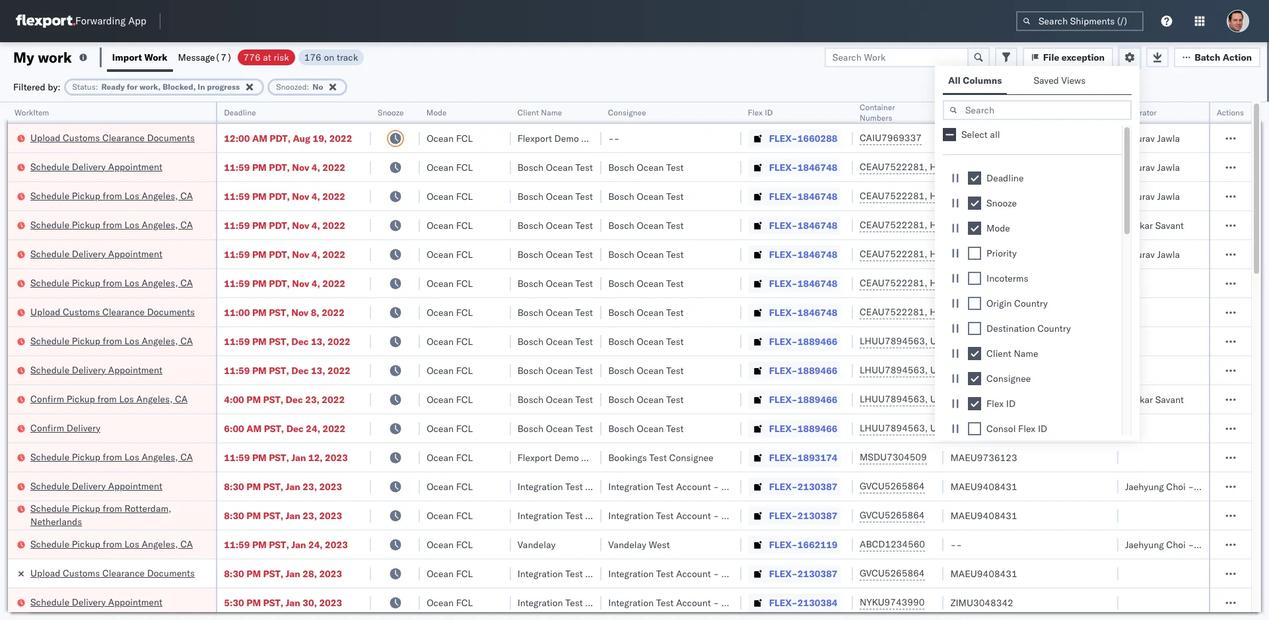 Task type: describe. For each thing, give the bounding box(es) containing it.
2 lagerfeld from the top
[[741, 510, 780, 522]]

3 schedule delivery appointment link from the top
[[30, 364, 162, 377]]

resize handle column header for consignee
[[726, 102, 741, 621]]

for
[[127, 82, 138, 91]]

15 fcl from the top
[[456, 539, 473, 551]]

all
[[990, 129, 1000, 141]]

12 schedule from the top
[[30, 597, 69, 609]]

pst, up 4:00 pm pst, dec 23, 2022
[[269, 365, 289, 377]]

select all
[[962, 129, 1000, 141]]

2 flex-1846748 from the top
[[769, 191, 838, 202]]

2 schedule from the top
[[30, 190, 69, 202]]

6 schedule from the top
[[30, 335, 69, 347]]

deadline inside deadline button
[[224, 108, 256, 118]]

1 fcl from the top
[[456, 132, 473, 144]]

los inside button
[[119, 393, 134, 405]]

schedule pickup from los angeles, ca for 11:59 pm pst, dec 13, 2022
[[30, 335, 193, 347]]

2 hlxu6269489, from the top
[[930, 190, 998, 202]]

my
[[13, 48, 34, 66]]

documents for 2nd upload customs clearance documents link
[[147, 306, 195, 318]]

3 8:30 from the top
[[224, 568, 244, 580]]

23, for confirm pickup from los angeles, ca
[[305, 394, 320, 406]]

ca for the schedule pickup from los angeles, ca link corresponding to 11:59 pm pst, jan 24, 2023
[[180, 539, 193, 550]]

priority
[[987, 248, 1017, 260]]

schedule pickup from los angeles, ca link for 11:59 pm pst, jan 24, 2023
[[30, 538, 193, 551]]

1 horizontal spatial deadline
[[987, 172, 1024, 184]]

flex-1893174
[[769, 452, 838, 464]]

1 horizontal spatial snooze
[[987, 197, 1017, 209]]

3 integration from the top
[[608, 568, 654, 580]]

from inside the schedule pickup from rotterdam, netherlands
[[103, 503, 122, 515]]

resize handle column header for deadline
[[355, 102, 371, 621]]

upload for first upload customs clearance documents link from the bottom
[[30, 568, 60, 579]]

maeu9736123
[[951, 452, 1017, 464]]

mode button
[[420, 105, 498, 118]]

1 flex-1846748 from the top
[[769, 161, 838, 173]]

8 flex- from the top
[[769, 336, 798, 348]]

1 11:59 from the top
[[224, 161, 250, 173]]

blocked,
[[163, 82, 196, 91]]

1 13, from the top
[[311, 336, 325, 348]]

5:30
[[224, 597, 244, 609]]

ca for confirm pickup from los angeles, ca link
[[175, 393, 188, 405]]

west
[[649, 539, 670, 551]]

snoozed
[[276, 82, 307, 91]]

numbers for container numbers
[[860, 113, 892, 123]]

10 ocean fcl from the top
[[427, 394, 473, 406]]

select
[[962, 129, 988, 141]]

5 ceau7522281, hlxu6269489, hlxu8034992 from the top
[[860, 277, 1065, 289]]

confirm delivery button
[[30, 422, 100, 436]]

message (7)
[[178, 51, 232, 63]]

3 hlxu6269489, from the top
[[930, 219, 998, 231]]

4 ceau7522281, hlxu6269489, hlxu8034992 from the top
[[860, 248, 1065, 260]]

11:59 pm pst, jan 12, 2023
[[224, 452, 348, 464]]

2 gaurav from the top
[[1125, 161, 1155, 173]]

no
[[313, 82, 323, 91]]

action
[[1223, 51, 1252, 63]]

4 account from the top
[[676, 597, 711, 609]]

2023 right 30,
[[319, 597, 342, 609]]

work,
[[140, 82, 161, 91]]

name inside button
[[541, 108, 562, 118]]

0 horizontal spatial --
[[608, 132, 620, 144]]

saved views
[[1034, 75, 1086, 87]]

8:30 pm pst, jan 28, 2023
[[224, 568, 342, 580]]

track
[[337, 51, 358, 63]]

status : ready for work, blocked, in progress
[[72, 82, 240, 91]]

work
[[144, 51, 167, 63]]

jan for the schedule pickup from los angeles, ca link corresponding to 11:59 pm pst, jan 24, 2023
[[291, 539, 306, 551]]

upload customs clearance documents for first upload customs clearance documents link from the bottom
[[30, 568, 195, 579]]

1 horizontal spatial name
[[1014, 348, 1038, 360]]

flex-2130384
[[769, 597, 838, 609]]

confirm for confirm pickup from los angeles, ca
[[30, 393, 64, 405]]

14 flex- from the top
[[769, 510, 798, 522]]

dec up 4:00 pm pst, dec 23, 2022
[[291, 365, 309, 377]]

1 11:59 pm pst, dec 13, 2022 from the top
[[224, 336, 351, 348]]

caiu7969337
[[860, 132, 922, 144]]

filtered by:
[[13, 81, 60, 93]]

4 schedule from the top
[[30, 248, 69, 260]]

schedule pickup from rotterdam, netherlands
[[30, 503, 171, 528]]

6 11:59 from the top
[[224, 336, 250, 348]]

import work
[[112, 51, 167, 63]]

1 gaurav from the top
[[1125, 132, 1155, 144]]

16 flex- from the top
[[769, 568, 798, 580]]

my work
[[13, 48, 72, 66]]

5 schedule from the top
[[30, 277, 69, 289]]

11 fcl from the top
[[456, 423, 473, 435]]

workitem
[[15, 108, 49, 118]]

776
[[243, 51, 261, 63]]

4 integration test account - karl lagerfeld from the top
[[608, 597, 780, 609]]

ca for 11:59 pm pdt, nov 4, 2022 the schedule pickup from los angeles, ca link
[[180, 219, 193, 231]]

consol flex id
[[987, 423, 1047, 435]]

confirm pickup from los angeles, ca button
[[30, 393, 188, 407]]

: for snoozed
[[307, 82, 309, 91]]

jan for schedule pickup from rotterdam, netherlands "link"
[[286, 510, 300, 522]]

from inside confirm pickup from los angeles, ca link
[[97, 393, 117, 405]]

1 schedule pickup from los angeles, ca button from the top
[[30, 189, 193, 204]]

test123456 for 1st schedule delivery appointment 'link'
[[951, 161, 1006, 173]]

forwarding
[[75, 15, 126, 27]]

5 fcl from the top
[[456, 249, 473, 261]]

jan for 1st schedule delivery appointment 'link' from the bottom of the page
[[286, 597, 300, 609]]

work
[[38, 48, 72, 66]]

4, for 6th the schedule pickup from los angeles, ca link from the bottom of the page
[[312, 191, 320, 202]]

by:
[[48, 81, 60, 93]]

schedule pickup from los angeles, ca for 11:59 pm pst, jan 24, 2023
[[30, 539, 193, 550]]

aug
[[293, 132, 310, 144]]

message
[[178, 51, 215, 63]]

on
[[324, 51, 334, 63]]

6 1846748 from the top
[[798, 307, 838, 319]]

1 lhuu7894563, uetu5238478 from the top
[[860, 335, 995, 347]]

1 horizontal spatial flex
[[987, 398, 1004, 410]]

19,
[[313, 132, 327, 144]]

file
[[1043, 51, 1059, 63]]

pst, down 4:00 pm pst, dec 23, 2022
[[264, 423, 284, 435]]

1 integration from the top
[[608, 481, 654, 493]]

client name inside button
[[518, 108, 562, 118]]

1 horizontal spatial id
[[1006, 398, 1016, 410]]

numbers for mbl/mawb numbers
[[999, 108, 1031, 118]]

12 fcl from the top
[[456, 452, 473, 464]]

2 maeu9408431 from the top
[[951, 510, 1017, 522]]

2 11:59 pm pdt, nov 4, 2022 from the top
[[224, 191, 345, 202]]

3 schedule pickup from los angeles, ca link from the top
[[30, 276, 193, 290]]

1 vertical spatial --
[[951, 539, 962, 551]]

appointment for 1st schedule delivery appointment 'link' from the bottom of the page
[[108, 597, 162, 609]]

16 ocean fcl from the top
[[427, 568, 473, 580]]

flexport for --
[[518, 132, 552, 144]]

mbl/mawb numbers
[[951, 108, 1031, 118]]

3 ceau7522281, hlxu6269489, hlxu8034992 from the top
[[860, 219, 1065, 231]]

1 lagerfeld from the top
[[741, 481, 780, 493]]

schedule pickup from los angeles, ca button for 11:59 pm pst, jan 24, 2023
[[30, 538, 193, 552]]

app
[[128, 15, 146, 27]]

schedule pickup from los angeles, ca button for 11:59 pm pst, jan 12, 2023
[[30, 451, 193, 465]]

4 flex-1889466 from the top
[[769, 423, 838, 435]]

2 lhuu7894563, uetu5238478 from the top
[[860, 365, 995, 376]]

2 ceau7522281, from the top
[[860, 190, 928, 202]]

operator
[[1125, 108, 1157, 118]]

saved views button
[[1029, 69, 1094, 94]]

customs for 2nd upload customs clearance documents link
[[63, 306, 100, 318]]

schedule pickup from los angeles, ca button for 11:59 pm pdt, nov 4, 2022
[[30, 218, 193, 233]]

2 karl from the top
[[722, 510, 738, 522]]

5 flex- from the top
[[769, 249, 798, 261]]

2023 up 8:30 pm pst, jan 28, 2023
[[325, 539, 348, 551]]

6 ocean fcl from the top
[[427, 278, 473, 290]]

pst, down the 6:00 am pst, dec 24, 2022
[[269, 452, 289, 464]]

gaurav jawla for 1st schedule delivery appointment 'link'
[[1125, 161, 1180, 173]]

upload customs clearance documents for 2nd upload customs clearance documents link
[[30, 306, 195, 318]]

pst, up 11:59 pm pst, jan 24, 2023
[[263, 510, 283, 522]]

agent
[[1244, 481, 1269, 493]]

6 ceau7522281, hlxu6269489, hlxu8034992 from the top
[[860, 306, 1065, 318]]

import work button
[[107, 42, 173, 72]]

pst, up 8:30 pm pst, jan 28, 2023
[[269, 539, 289, 551]]

deadline button
[[218, 105, 358, 118]]

resize handle column header for workitem
[[200, 102, 216, 621]]

zimu3048342
[[951, 597, 1014, 609]]

1 maeu9408431 from the top
[[951, 481, 1017, 493]]

customs for first upload customs clearance documents link
[[63, 132, 100, 144]]

5 hlxu8034992 from the top
[[1000, 277, 1065, 289]]

country for destination country
[[1038, 323, 1071, 335]]

batch action
[[1195, 51, 1252, 63]]

flex id button
[[741, 105, 840, 118]]

4 flex-1846748 from the top
[[769, 249, 838, 261]]

8 schedule from the top
[[30, 451, 69, 463]]

clearance for first upload customs clearance documents link from the bottom
[[102, 568, 145, 579]]

2 jawla from the top
[[1157, 161, 1180, 173]]

in
[[198, 82, 205, 91]]

1 vertical spatial client name
[[987, 348, 1038, 360]]

filtered
[[13, 81, 45, 93]]

2 horizontal spatial id
[[1038, 423, 1047, 435]]

consol
[[987, 423, 1016, 435]]

6 flex- from the top
[[769, 278, 798, 290]]

1893174
[[798, 452, 838, 464]]

5 flex-1846748 from the top
[[769, 278, 838, 290]]

4 fcl from the top
[[456, 220, 473, 231]]

7 fcl from the top
[[456, 307, 473, 319]]

11:59 pm pst, jan 24, 2023
[[224, 539, 348, 551]]

confirm delivery link
[[30, 422, 100, 435]]

30,
[[303, 597, 317, 609]]

confirm delivery
[[30, 422, 100, 434]]

1 1889466 from the top
[[798, 336, 838, 348]]

2 lhuu7894563, from the top
[[860, 365, 928, 376]]

mbl/mawb numbers button
[[944, 105, 1105, 118]]

ca for the schedule pickup from los angeles, ca link for 11:59 pm pst, jan 12, 2023
[[180, 451, 193, 463]]

2 fcl from the top
[[456, 161, 473, 173]]

rotterdam,
[[124, 503, 171, 515]]

1 jawla from the top
[[1157, 132, 1180, 144]]

6 hlxu6269489, from the top
[[930, 306, 998, 318]]

batch action button
[[1174, 47, 1261, 67]]

1 2130387 from the top
[[798, 481, 838, 493]]

1 gvcu5265864 from the top
[[860, 481, 925, 493]]

3 hlxu8034992 from the top
[[1000, 219, 1065, 231]]

11 schedule from the top
[[30, 539, 69, 550]]

3 karl from the top
[[722, 568, 738, 580]]

4 lagerfeld from the top
[[741, 597, 780, 609]]

11:00
[[224, 307, 250, 319]]

Search text field
[[943, 100, 1132, 120]]

incoterms
[[987, 273, 1029, 285]]

2 integration from the top
[[608, 510, 654, 522]]

23, for schedule delivery appointment
[[303, 481, 317, 493]]

3 schedule pickup from los angeles, ca button from the top
[[30, 276, 193, 291]]

clearance for 2nd upload customs clearance documents link
[[102, 306, 145, 318]]

abcd1234560
[[860, 539, 925, 551]]

schedule pickup from rotterdam, netherlands link
[[30, 502, 199, 529]]

am for pst,
[[246, 423, 262, 435]]

8,
[[311, 307, 319, 319]]

schedule pickup from los angeles, ca link for 11:59 pm pst, dec 13, 2022
[[30, 334, 193, 348]]

5:30 pm pst, jan 30, 2023
[[224, 597, 342, 609]]

confirm pickup from los angeles, ca link
[[30, 393, 188, 406]]

actions
[[1217, 108, 1245, 118]]

3 schedule delivery appointment button from the top
[[30, 364, 162, 378]]

test123456 for third the schedule pickup from los angeles, ca link from the top
[[951, 278, 1006, 290]]

container numbers
[[860, 102, 895, 123]]

upload for 2nd upload customs clearance documents link
[[30, 306, 60, 318]]

appointment for 2nd schedule delivery appointment 'link' from the bottom
[[108, 480, 162, 492]]

1 abcdefg78456546 from the top
[[951, 336, 1039, 348]]

netherlands
[[30, 516, 82, 528]]

2 11:59 pm pst, dec 13, 2022 from the top
[[224, 365, 351, 377]]

ca for third the schedule pickup from los angeles, ca link from the top
[[180, 277, 193, 289]]

8 ocean fcl from the top
[[427, 336, 473, 348]]

consignee button
[[602, 105, 728, 118]]

delivery inside confirm delivery link
[[67, 422, 100, 434]]

confirm pickup from los angeles, ca
[[30, 393, 188, 405]]

1660288
[[798, 132, 838, 144]]

Search Work text field
[[825, 47, 969, 67]]

ca for the schedule pickup from los angeles, ca link related to 11:59 pm pst, dec 13, 2022
[[180, 335, 193, 347]]

omkar for ceau7522281, hlxu6269489, hlxu8034992
[[1125, 220, 1153, 231]]

flexport demo consignee for bookings
[[518, 452, 626, 464]]

pst, up the 6:00 am pst, dec 24, 2022
[[263, 394, 283, 406]]

1 gaurav jawla from the top
[[1125, 132, 1180, 144]]

1 hlxu8034992 from the top
[[1000, 161, 1065, 173]]

resize handle column header for flex id
[[837, 102, 853, 621]]

pst, up '5:30 pm pst, jan 30, 2023'
[[263, 568, 283, 580]]

4 ceau7522281, from the top
[[860, 248, 928, 260]]

9 flex- from the top
[[769, 365, 798, 377]]

3 uetu5238478 from the top
[[930, 394, 995, 405]]

3 account from the top
[[676, 568, 711, 580]]

savant for lhuu7894563, uetu5238478
[[1155, 394, 1184, 406]]

country for origin country
[[1014, 298, 1048, 310]]

1 vertical spatial client
[[987, 348, 1012, 360]]

4 schedule delivery appointment button from the top
[[30, 480, 162, 494]]

dec up the 6:00 am pst, dec 24, 2022
[[286, 394, 303, 406]]

12:00
[[224, 132, 250, 144]]

documents for first upload customs clearance documents link
[[147, 132, 195, 144]]

3 integration test account - karl lagerfeld from the top
[[608, 568, 780, 580]]

schedule delivery appointment for 1st schedule delivery appointment 'link' from the bottom of the page
[[30, 597, 162, 609]]

2 horizontal spatial flex
[[1018, 423, 1036, 435]]

client name button
[[511, 105, 589, 118]]

4 lhuu7894563, from the top
[[860, 423, 928, 435]]

9 fcl from the top
[[456, 365, 473, 377]]

1 flex-1889466 from the top
[[769, 336, 838, 348]]

3 gvcu5265864 from the top
[[860, 568, 925, 580]]

demo for -
[[554, 132, 579, 144]]

test123456 for second schedule delivery appointment 'link'
[[951, 249, 1006, 261]]

schedule delivery appointment for 1st schedule delivery appointment 'link'
[[30, 161, 162, 173]]



Task type: vqa. For each thing, say whether or not it's contained in the screenshot.


Task type: locate. For each thing, give the bounding box(es) containing it.
resize handle column header for mode
[[495, 102, 511, 621]]

2 vertical spatial customs
[[63, 568, 100, 579]]

nov
[[292, 161, 309, 173], [292, 191, 309, 202], [292, 220, 309, 231], [292, 249, 309, 261], [292, 278, 309, 290], [291, 307, 309, 319]]

maeu9408431
[[951, 481, 1017, 493], [951, 510, 1017, 522], [951, 568, 1017, 580]]

lhuu7894563,
[[860, 335, 928, 347], [860, 365, 928, 376], [860, 394, 928, 405], [860, 423, 928, 435]]

0 vertical spatial 23,
[[305, 394, 320, 406]]

origin down incoterms
[[987, 298, 1012, 310]]

0 vertical spatial 24,
[[306, 423, 320, 435]]

3 upload from the top
[[30, 568, 60, 579]]

appointment for 1st schedule delivery appointment 'link'
[[108, 161, 162, 173]]

documents for first upload customs clearance documents link from the bottom
[[147, 568, 195, 579]]

0 vertical spatial 2130387
[[798, 481, 838, 493]]

0 vertical spatial client name
[[518, 108, 562, 118]]

1 vertical spatial upload
[[30, 306, 60, 318]]

appointment for third schedule delivery appointment 'link' from the bottom
[[108, 364, 162, 376]]

country up 'destination country'
[[1014, 298, 1048, 310]]

2130384
[[798, 597, 838, 609]]

flex-2130387 down flex-1893174
[[769, 481, 838, 493]]

vandelay
[[518, 539, 556, 551], [608, 539, 646, 551]]

schedule pickup from los angeles, ca for 11:59 pm pdt, nov 4, 2022
[[30, 219, 193, 231]]

pickup inside the schedule pickup from rotterdam, netherlands
[[72, 503, 100, 515]]

2023 up 11:59 pm pst, jan 24, 2023
[[319, 510, 342, 522]]

0 vertical spatial documents
[[147, 132, 195, 144]]

angeles, inside button
[[136, 393, 173, 405]]

1 horizontal spatial client
[[987, 348, 1012, 360]]

account
[[676, 481, 711, 493], [676, 510, 711, 522], [676, 568, 711, 580], [676, 597, 711, 609]]

hlxu6269489,
[[930, 161, 998, 173], [930, 190, 998, 202], [930, 219, 998, 231], [930, 248, 998, 260], [930, 277, 998, 289], [930, 306, 998, 318]]

24, up the 28,
[[308, 539, 323, 551]]

gvcu5265864 up abcd1234560
[[860, 510, 925, 522]]

0 vertical spatial origin
[[987, 298, 1012, 310]]

customs for first upload customs clearance documents link from the bottom
[[63, 568, 100, 579]]

4, for 1st schedule delivery appointment 'link'
[[312, 161, 320, 173]]

gvcu5265864 up nyku9743990 at the bottom right of page
[[860, 568, 925, 580]]

id inside button
[[765, 108, 773, 118]]

resize handle column header for mbl/mawb numbers
[[1103, 102, 1119, 621]]

0 vertical spatial omkar
[[1125, 220, 1153, 231]]

0 horizontal spatial numbers
[[860, 113, 892, 123]]

5 1846748 from the top
[[798, 278, 838, 290]]

4 integration from the top
[[608, 597, 654, 609]]

jawla
[[1157, 132, 1180, 144], [1157, 161, 1180, 173], [1157, 191, 1180, 202], [1157, 249, 1180, 261]]

los
[[124, 190, 139, 202], [124, 219, 139, 231], [124, 277, 139, 289], [124, 335, 139, 347], [119, 393, 134, 405], [124, 451, 139, 463], [124, 539, 139, 550]]

2 omkar savant from the top
[[1125, 394, 1184, 406]]

24, for 2023
[[308, 539, 323, 551]]

1 horizontal spatial flex id
[[987, 398, 1016, 410]]

-- up zimu3048342
[[951, 539, 962, 551]]

0 vertical spatial mode
[[427, 108, 447, 118]]

1 upload from the top
[[30, 132, 60, 144]]

flex-2130387 button
[[748, 478, 840, 496], [748, 478, 840, 496], [748, 507, 840, 525], [748, 507, 840, 525], [748, 565, 840, 583], [748, 565, 840, 583]]

mode inside button
[[427, 108, 447, 118]]

0 vertical spatial am
[[252, 132, 267, 144]]

12 ocean fcl from the top
[[427, 452, 473, 464]]

upload customs clearance documents link
[[30, 131, 195, 144], [30, 305, 195, 319], [30, 567, 195, 580]]

0 horizontal spatial deadline
[[224, 108, 256, 118]]

schedule pickup from los angeles, ca button for 11:59 pm pst, dec 13, 2022
[[30, 334, 193, 349]]

1 uetu5238478 from the top
[[930, 335, 995, 347]]

5 schedule pickup from los angeles, ca button from the top
[[30, 451, 193, 465]]

1 vertical spatial mode
[[987, 223, 1010, 234]]

flex-1660288 button
[[748, 129, 840, 148], [748, 129, 840, 148]]

0 vertical spatial 11:59 pm pst, dec 13, 2022
[[224, 336, 351, 348]]

: for status
[[96, 82, 98, 91]]

0 vertical spatial upload customs clearance documents button
[[30, 131, 195, 146]]

0 vertical spatial id
[[765, 108, 773, 118]]

: left ready
[[96, 82, 98, 91]]

24, for 2022
[[306, 423, 320, 435]]

4 4, from the top
[[312, 249, 320, 261]]

1 vertical spatial clearance
[[102, 306, 145, 318]]

am right 6:00
[[246, 423, 262, 435]]

schedule pickup from los angeles, ca link for 11:59 pm pdt, nov 4, 2022
[[30, 218, 193, 231]]

destination country
[[987, 323, 1071, 335]]

flex-1662119
[[769, 539, 838, 551]]

flex-2130387
[[769, 481, 838, 493], [769, 510, 838, 522], [769, 568, 838, 580]]

3 flex-1846748 from the top
[[769, 220, 838, 231]]

6:00
[[224, 423, 244, 435]]

flex-1660288
[[769, 132, 838, 144]]

1 vertical spatial 23,
[[303, 481, 317, 493]]

8:30 up 11:59 pm pst, jan 24, 2023
[[224, 510, 244, 522]]

consignee inside button
[[608, 108, 646, 118]]

resize handle column header for client name
[[586, 102, 602, 621]]

2023 right 12,
[[325, 452, 348, 464]]

2023
[[325, 452, 348, 464], [319, 481, 342, 493], [319, 510, 342, 522], [325, 539, 348, 551], [319, 568, 342, 580], [319, 597, 342, 609]]

2 vertical spatial id
[[1038, 423, 1047, 435]]

1 confirm from the top
[[30, 393, 64, 405]]

gvcu5265864 down msdu7304509
[[860, 481, 925, 493]]

ocean fcl
[[427, 132, 473, 144], [427, 161, 473, 173], [427, 191, 473, 202], [427, 220, 473, 231], [427, 249, 473, 261], [427, 278, 473, 290], [427, 307, 473, 319], [427, 336, 473, 348], [427, 365, 473, 377], [427, 394, 473, 406], [427, 423, 473, 435], [427, 452, 473, 464], [427, 481, 473, 493], [427, 510, 473, 522], [427, 539, 473, 551], [427, 568, 473, 580], [427, 597, 473, 609]]

176 on track
[[304, 51, 358, 63]]

flexport demo consignee for -
[[518, 132, 626, 144]]

5 4, from the top
[[312, 278, 320, 290]]

1 vertical spatial 24,
[[308, 539, 323, 551]]

test123456 for 6th the schedule pickup from los angeles, ca link from the bottom of the page
[[951, 191, 1006, 202]]

1 vertical spatial flexport demo consignee
[[518, 452, 626, 464]]

1 vertical spatial origin
[[1216, 481, 1242, 493]]

gaurav jawla for 6th the schedule pickup from los angeles, ca link from the bottom of the page
[[1125, 191, 1180, 202]]

1 vertical spatial 11:59 pm pst, dec 13, 2022
[[224, 365, 351, 377]]

gaurav jawla for second schedule delivery appointment 'link'
[[1125, 249, 1180, 261]]

2 uetu5238478 from the top
[[930, 365, 995, 376]]

2 confirm from the top
[[30, 422, 64, 434]]

snooze
[[378, 108, 404, 118], [987, 197, 1017, 209]]

11:00 pm pst, nov 8, 2022
[[224, 307, 345, 319]]

jaehyung choi - test origin agent
[[1125, 481, 1269, 493]]

id up consol flex id
[[1006, 398, 1016, 410]]

5 test123456 from the top
[[951, 278, 1006, 290]]

4 appointment from the top
[[108, 480, 162, 492]]

2 ocean fcl from the top
[[427, 161, 473, 173]]

None checkbox
[[968, 172, 981, 185], [968, 222, 981, 235], [968, 272, 981, 285], [968, 372, 981, 386], [968, 398, 981, 411], [968, 172, 981, 185], [968, 222, 981, 235], [968, 272, 981, 285], [968, 372, 981, 386], [968, 398, 981, 411]]

jan up the 28,
[[291, 539, 306, 551]]

pickup inside button
[[67, 393, 95, 405]]

pm
[[252, 161, 267, 173], [252, 191, 267, 202], [252, 220, 267, 231], [252, 249, 267, 261], [252, 278, 267, 290], [252, 307, 267, 319], [252, 336, 267, 348], [252, 365, 267, 377], [246, 394, 261, 406], [252, 452, 267, 464], [246, 481, 261, 493], [246, 510, 261, 522], [252, 539, 267, 551], [246, 568, 261, 580], [246, 597, 261, 609]]

dec
[[291, 336, 309, 348], [291, 365, 309, 377], [286, 394, 303, 406], [286, 423, 304, 435]]

6 schedule pickup from los angeles, ca button from the top
[[30, 538, 193, 552]]

8 resize handle column header from the left
[[928, 102, 944, 621]]

2 flexport demo consignee from the top
[[518, 452, 626, 464]]

resize handle column header
[[200, 102, 216, 621], [355, 102, 371, 621], [404, 102, 420, 621], [495, 102, 511, 621], [586, 102, 602, 621], [726, 102, 741, 621], [837, 102, 853, 621], [928, 102, 944, 621], [1103, 102, 1119, 621], [1194, 102, 1209, 621], [1236, 102, 1251, 621]]

3 1846748 from the top
[[798, 220, 838, 231]]

1 lhuu7894563, from the top
[[860, 335, 928, 347]]

2 13, from the top
[[311, 365, 325, 377]]

ca for 6th the schedule pickup from los angeles, ca link from the bottom of the page
[[180, 190, 193, 202]]

3 2130387 from the top
[[798, 568, 838, 580]]

ca
[[180, 190, 193, 202], [180, 219, 193, 231], [180, 277, 193, 289], [180, 335, 193, 347], [175, 393, 188, 405], [180, 451, 193, 463], [180, 539, 193, 550]]

3 appointment from the top
[[108, 364, 162, 376]]

numbers inside container numbers
[[860, 113, 892, 123]]

5 resize handle column header from the left
[[586, 102, 602, 621]]

4, for second schedule delivery appointment 'link'
[[312, 249, 320, 261]]

1 vertical spatial omkar savant
[[1125, 394, 1184, 406]]

2023 down 12,
[[319, 481, 342, 493]]

resize handle column header for container numbers
[[928, 102, 944, 621]]

1 horizontal spatial numbers
[[999, 108, 1031, 118]]

jan down "11:59 pm pst, jan 12, 2023"
[[286, 481, 300, 493]]

demo left bookings
[[554, 452, 579, 464]]

1 demo from the top
[[554, 132, 579, 144]]

1 vertical spatial documents
[[147, 306, 195, 318]]

0 horizontal spatial mode
[[427, 108, 447, 118]]

4 schedule pickup from los angeles, ca button from the top
[[30, 334, 193, 349]]

deadline up "12:00"
[[224, 108, 256, 118]]

1 vertical spatial flex-2130387
[[769, 510, 838, 522]]

hlxu8034992
[[1000, 161, 1065, 173], [1000, 190, 1065, 202], [1000, 219, 1065, 231], [1000, 248, 1065, 260], [1000, 277, 1065, 289], [1000, 306, 1065, 318]]

lagerfeld up flex-1662119
[[741, 510, 780, 522]]

dec up "11:59 pm pst, jan 12, 2023"
[[286, 423, 304, 435]]

0 horizontal spatial flex id
[[748, 108, 773, 118]]

nyku9743990
[[860, 597, 925, 609]]

lagerfeld
[[741, 481, 780, 493], [741, 510, 780, 522], [741, 568, 780, 580], [741, 597, 780, 609]]

4 schedule delivery appointment from the top
[[30, 480, 162, 492]]

2130387 up 1662119
[[798, 510, 838, 522]]

13, down 8,
[[311, 336, 325, 348]]

13, up 4:00 pm pst, dec 23, 2022
[[311, 365, 325, 377]]

8:30 pm pst, jan 23, 2023 up 11:59 pm pst, jan 24, 2023
[[224, 510, 342, 522]]

confirm
[[30, 393, 64, 405], [30, 422, 64, 434]]

5 hlxu6269489, from the top
[[930, 277, 998, 289]]

destination
[[987, 323, 1035, 335]]

4 abcdefg78456546 from the top
[[951, 423, 1039, 435]]

pst, down "11:59 pm pst, jan 12, 2023"
[[263, 481, 283, 493]]

3 ceau7522281, from the top
[[860, 219, 928, 231]]

1 vertical spatial savant
[[1155, 394, 1184, 406]]

0 vertical spatial 8:30 pm pst, jan 23, 2023
[[224, 481, 342, 493]]

client inside button
[[518, 108, 539, 118]]

schedule delivery appointment
[[30, 161, 162, 173], [30, 248, 162, 260], [30, 364, 162, 376], [30, 480, 162, 492], [30, 597, 162, 609]]

confirm for confirm delivery
[[30, 422, 64, 434]]

flex id inside button
[[748, 108, 773, 118]]

0 vertical spatial name
[[541, 108, 562, 118]]

3 maeu9408431 from the top
[[951, 568, 1017, 580]]

11:59 pm pst, dec 13, 2022 up 4:00 pm pst, dec 23, 2022
[[224, 365, 351, 377]]

flex inside button
[[748, 108, 763, 118]]

origin left agent
[[1216, 481, 1242, 493]]

omkar savant for ceau7522281, hlxu6269489, hlxu8034992
[[1125, 220, 1184, 231]]

0 vertical spatial --
[[608, 132, 620, 144]]

1 schedule delivery appointment link from the top
[[30, 160, 162, 173]]

1 horizontal spatial client name
[[987, 348, 1038, 360]]

None checkbox
[[943, 128, 956, 141], [968, 197, 981, 210], [968, 247, 981, 260], [968, 297, 981, 310], [968, 322, 981, 335], [968, 347, 981, 361], [968, 423, 981, 436], [943, 128, 956, 141], [968, 197, 981, 210], [968, 247, 981, 260], [968, 297, 981, 310], [968, 322, 981, 335], [968, 347, 981, 361], [968, 423, 981, 436]]

vandelay for vandelay west
[[608, 539, 646, 551]]

container
[[860, 102, 895, 112]]

origin country
[[987, 298, 1048, 310]]

11 ocean fcl from the top
[[427, 423, 473, 435]]

1 vertical spatial omkar
[[1125, 394, 1153, 406]]

8 11:59 from the top
[[224, 452, 250, 464]]

2023 right the 28,
[[319, 568, 342, 580]]

exception
[[1062, 51, 1105, 63]]

14 fcl from the top
[[456, 510, 473, 522]]

2 ceau7522281, hlxu6269489, hlxu8034992 from the top
[[860, 190, 1065, 202]]

0 vertical spatial flexport
[[518, 132, 552, 144]]

1 8:30 from the top
[[224, 481, 244, 493]]

jan up 11:59 pm pst, jan 24, 2023
[[286, 510, 300, 522]]

8:30 up 5:30
[[224, 568, 244, 580]]

all
[[948, 75, 961, 87]]

23, up the 6:00 am pst, dec 24, 2022
[[305, 394, 320, 406]]

all columns button
[[943, 69, 1007, 94]]

appointment for second schedule delivery appointment 'link'
[[108, 248, 162, 260]]

test123456 for 2nd upload customs clearance documents link
[[951, 307, 1006, 319]]

17 fcl from the top
[[456, 597, 473, 609]]

am for pdt,
[[252, 132, 267, 144]]

2 vertical spatial upload customs clearance documents
[[30, 568, 195, 579]]

1 vertical spatial demo
[[554, 452, 579, 464]]

7 ocean fcl from the top
[[427, 307, 473, 319]]

11:59 pm pst, dec 13, 2022 down 11:00 pm pst, nov 8, 2022
[[224, 336, 351, 348]]

batch
[[1195, 51, 1221, 63]]

11:59 pm pdt, nov 4, 2022
[[224, 161, 345, 173], [224, 191, 345, 202], [224, 220, 345, 231], [224, 249, 345, 261], [224, 278, 345, 290]]

776 at risk
[[243, 51, 289, 63]]

vandelay west
[[608, 539, 670, 551]]

deadline down ymluw236679313
[[987, 172, 1024, 184]]

1 vertical spatial gvcu5265864
[[860, 510, 925, 522]]

lhuu7894563, uetu5238478
[[860, 335, 995, 347], [860, 365, 995, 376], [860, 394, 995, 405], [860, 423, 995, 435]]

1 vertical spatial upload customs clearance documents
[[30, 306, 195, 318]]

1 upload customs clearance documents from the top
[[30, 132, 195, 144]]

jan left the 28,
[[286, 568, 300, 580]]

0 vertical spatial snooze
[[378, 108, 404, 118]]

1 vertical spatial customs
[[63, 306, 100, 318]]

4:00 pm pst, dec 23, 2022
[[224, 394, 345, 406]]

schedule delivery appointment button
[[30, 160, 162, 175], [30, 247, 162, 262], [30, 364, 162, 378], [30, 480, 162, 494], [30, 596, 162, 611]]

pst,
[[269, 307, 289, 319], [269, 336, 289, 348], [269, 365, 289, 377], [263, 394, 283, 406], [264, 423, 284, 435], [269, 452, 289, 464], [263, 481, 283, 493], [263, 510, 283, 522], [269, 539, 289, 551], [263, 568, 283, 580], [263, 597, 283, 609]]

2 upload from the top
[[30, 306, 60, 318]]

2 flexport from the top
[[518, 452, 552, 464]]

3 lhuu7894563, uetu5238478 from the top
[[860, 394, 995, 405]]

24, up 12,
[[306, 423, 320, 435]]

flex-1846748 button
[[748, 158, 840, 177], [748, 158, 840, 177], [748, 187, 840, 206], [748, 187, 840, 206], [748, 216, 840, 235], [748, 216, 840, 235], [748, 245, 840, 264], [748, 245, 840, 264], [748, 274, 840, 293], [748, 274, 840, 293], [748, 303, 840, 322], [748, 303, 840, 322]]

jan for the schedule pickup from los angeles, ca link for 11:59 pm pst, jan 12, 2023
[[291, 452, 306, 464]]

0 vertical spatial 8:30
[[224, 481, 244, 493]]

8:30
[[224, 481, 244, 493], [224, 510, 244, 522], [224, 568, 244, 580]]

integration
[[608, 481, 654, 493], [608, 510, 654, 522], [608, 568, 654, 580], [608, 597, 654, 609]]

0 vertical spatial clearance
[[102, 132, 145, 144]]

0 horizontal spatial client
[[518, 108, 539, 118]]

jan
[[291, 452, 306, 464], [286, 481, 300, 493], [286, 510, 300, 522], [291, 539, 306, 551], [286, 568, 300, 580], [286, 597, 300, 609]]

omkar savant for lhuu7894563, uetu5238478
[[1125, 394, 1184, 406]]

progress
[[207, 82, 240, 91]]

schedule inside the schedule pickup from rotterdam, netherlands
[[30, 503, 69, 515]]

9 11:59 from the top
[[224, 539, 250, 551]]

2 vertical spatial clearance
[[102, 568, 145, 579]]

0 horizontal spatial snooze
[[378, 108, 404, 118]]

columns
[[963, 75, 1002, 87]]

3 schedule pickup from los angeles, ca from the top
[[30, 277, 193, 289]]

0 vertical spatial savant
[[1155, 220, 1184, 231]]

7 schedule from the top
[[30, 364, 69, 376]]

vandelay for vandelay
[[518, 539, 556, 551]]

1 vertical spatial 2130387
[[798, 510, 838, 522]]

2 appointment from the top
[[108, 248, 162, 260]]

8:30 pm pst, jan 23, 2023
[[224, 481, 342, 493], [224, 510, 342, 522]]

1 vertical spatial upload customs clearance documents link
[[30, 305, 195, 319]]

demo down client name button
[[554, 132, 579, 144]]

schedule delivery appointment for third schedule delivery appointment 'link' from the bottom
[[30, 364, 162, 376]]

8:30 pm pst, jan 23, 2023 down "11:59 pm pst, jan 12, 2023"
[[224, 481, 342, 493]]

am right "12:00"
[[252, 132, 267, 144]]

1 horizontal spatial :
[[307, 82, 309, 91]]

0 vertical spatial client
[[518, 108, 539, 118]]

1 vertical spatial snooze
[[987, 197, 1017, 209]]

4 1846748 from the top
[[798, 249, 838, 261]]

schedule pickup from los angeles, ca link
[[30, 189, 193, 202], [30, 218, 193, 231], [30, 276, 193, 290], [30, 334, 193, 348], [30, 451, 193, 464], [30, 538, 193, 551]]

lagerfeld down flex-1662119
[[741, 568, 780, 580]]

1 vertical spatial flex id
[[987, 398, 1016, 410]]

demo for bookings
[[554, 452, 579, 464]]

upload customs clearance documents for first upload customs clearance documents link
[[30, 132, 195, 144]]

0 vertical spatial flex-2130387
[[769, 481, 838, 493]]

2130387 down 1662119
[[798, 568, 838, 580]]

8:30 down 6:00
[[224, 481, 244, 493]]

0 horizontal spatial :
[[96, 82, 98, 91]]

2 vertical spatial flex-2130387
[[769, 568, 838, 580]]

2 abcdefg78456546 from the top
[[951, 365, 1039, 377]]

jan left 30,
[[286, 597, 300, 609]]

schedule delivery appointment for 2nd schedule delivery appointment 'link' from the bottom
[[30, 480, 162, 492]]

lagerfeld down flex-1893174
[[741, 481, 780, 493]]

4, for third the schedule pickup from los angeles, ca link from the top
[[312, 278, 320, 290]]

flex-2130384 button
[[748, 594, 840, 613], [748, 594, 840, 613]]

schedule delivery appointment for second schedule delivery appointment 'link'
[[30, 248, 162, 260]]

1 horizontal spatial origin
[[1216, 481, 1242, 493]]

flex-
[[769, 132, 798, 144], [769, 161, 798, 173], [769, 191, 798, 202], [769, 220, 798, 231], [769, 249, 798, 261], [769, 278, 798, 290], [769, 307, 798, 319], [769, 336, 798, 348], [769, 365, 798, 377], [769, 394, 798, 406], [769, 423, 798, 435], [769, 452, 798, 464], [769, 481, 798, 493], [769, 510, 798, 522], [769, 539, 798, 551], [769, 568, 798, 580], [769, 597, 798, 609]]

1846748
[[798, 161, 838, 173], [798, 191, 838, 202], [798, 220, 838, 231], [798, 249, 838, 261], [798, 278, 838, 290], [798, 307, 838, 319]]

pst, left 8,
[[269, 307, 289, 319]]

flex-2130387 up flex-1662119
[[769, 510, 838, 522]]

4 11:59 from the top
[[224, 249, 250, 261]]

uetu5238478
[[930, 335, 995, 347], [930, 365, 995, 376], [930, 394, 995, 405], [930, 423, 995, 435]]

6:00 am pst, dec 24, 2022
[[224, 423, 346, 435]]

upload customs clearance documents button
[[30, 131, 195, 146], [30, 305, 195, 320]]

12 flex- from the top
[[769, 452, 798, 464]]

flex id up flex-1660288
[[748, 108, 773, 118]]

0 horizontal spatial name
[[541, 108, 562, 118]]

3 1889466 from the top
[[798, 394, 838, 406]]

2 flex-1889466 from the top
[[769, 365, 838, 377]]

flexport demo consignee
[[518, 132, 626, 144], [518, 452, 626, 464]]

4 schedule pickup from los angeles, ca from the top
[[30, 335, 193, 347]]

0 vertical spatial gvcu5265864
[[860, 481, 925, 493]]

clearance for first upload customs clearance documents link
[[102, 132, 145, 144]]

0 vertical spatial omkar savant
[[1125, 220, 1184, 231]]

pst, down 11:00 pm pst, nov 8, 2022
[[269, 336, 289, 348]]

flex-1893174 button
[[748, 449, 840, 467], [748, 449, 840, 467]]

0 vertical spatial flex id
[[748, 108, 773, 118]]

status
[[72, 82, 96, 91]]

2022
[[329, 132, 352, 144], [322, 161, 345, 173], [322, 191, 345, 202], [322, 220, 345, 231], [322, 249, 345, 261], [322, 278, 345, 290], [322, 307, 345, 319], [328, 336, 351, 348], [328, 365, 351, 377], [322, 394, 345, 406], [323, 423, 346, 435]]

4 schedule pickup from los angeles, ca link from the top
[[30, 334, 193, 348]]

2 vertical spatial flex
[[1018, 423, 1036, 435]]

dec down 11:00 pm pst, nov 8, 2022
[[291, 336, 309, 348]]

schedule pickup from los angeles, ca link for 11:59 pm pst, jan 12, 2023
[[30, 451, 193, 464]]

2130387 down the 1893174
[[798, 481, 838, 493]]

1 resize handle column header from the left
[[200, 102, 216, 621]]

pst, down 8:30 pm pst, jan 28, 2023
[[263, 597, 283, 609]]

3 abcdefg78456546 from the top
[[951, 394, 1039, 406]]

2 savant from the top
[[1155, 394, 1184, 406]]

gaurav
[[1125, 132, 1155, 144], [1125, 161, 1155, 173], [1125, 191, 1155, 202], [1125, 249, 1155, 261]]

import
[[112, 51, 142, 63]]

flexport for bookings test consignee
[[518, 452, 552, 464]]

4 hlxu8034992 from the top
[[1000, 248, 1065, 260]]

numbers down container
[[860, 113, 892, 123]]

4 lhuu7894563, uetu5238478 from the top
[[860, 423, 995, 435]]

country right destination
[[1038, 323, 1071, 335]]

-- down consignee button
[[608, 132, 620, 144]]

country
[[1014, 298, 1048, 310], [1038, 323, 1071, 335]]

1 vertical spatial name
[[1014, 348, 1038, 360]]

2 2130387 from the top
[[798, 510, 838, 522]]

2 clearance from the top
[[102, 306, 145, 318]]

deadline
[[224, 108, 256, 118], [987, 172, 1024, 184]]

1 vertical spatial flexport
[[518, 452, 552, 464]]

id up flex-1660288
[[765, 108, 773, 118]]

views
[[1062, 75, 1086, 87]]

bookings test consignee
[[608, 452, 714, 464]]

id right consol
[[1038, 423, 1047, 435]]

lagerfeld left 2130384
[[741, 597, 780, 609]]

schedule pickup from los angeles, ca for 11:59 pm pst, jan 12, 2023
[[30, 451, 193, 463]]

1 vertical spatial deadline
[[987, 172, 1024, 184]]

1 vertical spatial country
[[1038, 323, 1071, 335]]

2 vertical spatial 23,
[[303, 510, 317, 522]]

omkar for lhuu7894563, uetu5238478
[[1125, 394, 1153, 406]]

4 karl from the top
[[722, 597, 738, 609]]

ca inside button
[[175, 393, 188, 405]]

6 flex-1846748 from the top
[[769, 307, 838, 319]]

2 vertical spatial 2130387
[[798, 568, 838, 580]]

risk
[[274, 51, 289, 63]]

ceau7522281, hlxu6269489, hlxu8034992
[[860, 161, 1065, 173], [860, 190, 1065, 202], [860, 219, 1065, 231], [860, 248, 1065, 260], [860, 277, 1065, 289], [860, 306, 1065, 318]]

0 horizontal spatial id
[[765, 108, 773, 118]]

1 vertical spatial 13,
[[311, 365, 325, 377]]

0 vertical spatial country
[[1014, 298, 1048, 310]]

ymluw236679313
[[951, 132, 1036, 144]]

flex-2130387 down flex-1662119
[[769, 568, 838, 580]]

upload for first upload customs clearance documents link
[[30, 132, 60, 144]]

28,
[[303, 568, 317, 580]]

savant for ceau7522281, hlxu6269489, hlxu8034992
[[1155, 220, 1184, 231]]

upload customs clearance documents
[[30, 132, 195, 144], [30, 306, 195, 318], [30, 568, 195, 579]]

choi
[[1166, 481, 1186, 493]]

4 gaurav from the top
[[1125, 249, 1155, 261]]

ceau7522281,
[[860, 161, 928, 173], [860, 190, 928, 202], [860, 219, 928, 231], [860, 248, 928, 260], [860, 277, 928, 289], [860, 306, 928, 318]]

1 vertical spatial confirm
[[30, 422, 64, 434]]

9 ocean fcl from the top
[[427, 365, 473, 377]]

17 ocean fcl from the top
[[427, 597, 473, 609]]

numbers up all
[[999, 108, 1031, 118]]

1 vertical spatial flex
[[987, 398, 1004, 410]]

1 horizontal spatial mode
[[987, 223, 1010, 234]]

1 flexport demo consignee from the top
[[518, 132, 626, 144]]

23, down 12,
[[303, 481, 317, 493]]

0 horizontal spatial vandelay
[[518, 539, 556, 551]]

13 fcl from the top
[[456, 481, 473, 493]]

0 vertical spatial upload customs clearance documents
[[30, 132, 195, 144]]

jan left 12,
[[291, 452, 306, 464]]

3 upload customs clearance documents from the top
[[30, 568, 195, 579]]

snoozed : no
[[276, 82, 323, 91]]

0 vertical spatial demo
[[554, 132, 579, 144]]

2 upload customs clearance documents from the top
[[30, 306, 195, 318]]

3 resize handle column header from the left
[[404, 102, 420, 621]]

6 test123456 from the top
[[951, 307, 1006, 319]]

flex id up consol
[[987, 398, 1016, 410]]

0 vertical spatial confirm
[[30, 393, 64, 405]]

mbl/mawb
[[951, 108, 997, 118]]

0 vertical spatial 13,
[[311, 336, 325, 348]]

2 vertical spatial documents
[[147, 568, 195, 579]]

2 vertical spatial 8:30
[[224, 568, 244, 580]]

gaurav jawla
[[1125, 132, 1180, 144], [1125, 161, 1180, 173], [1125, 191, 1180, 202], [1125, 249, 1180, 261]]

3 ocean fcl from the top
[[427, 191, 473, 202]]

pdt,
[[270, 132, 291, 144], [269, 161, 290, 173], [269, 191, 290, 202], [269, 220, 290, 231], [269, 249, 290, 261], [269, 278, 290, 290]]

Search Shipments (/) text field
[[1016, 11, 1144, 31]]

at
[[263, 51, 271, 63]]

1 flex-2130387 from the top
[[769, 481, 838, 493]]

flexport. image
[[16, 15, 75, 28]]

0 vertical spatial flex
[[748, 108, 763, 118]]

3 fcl from the top
[[456, 191, 473, 202]]

2 vertical spatial upload customs clearance documents link
[[30, 567, 195, 580]]

1 horizontal spatial --
[[951, 539, 962, 551]]

0 horizontal spatial flex
[[748, 108, 763, 118]]

23, up 11:59 pm pst, jan 24, 2023
[[303, 510, 317, 522]]

1 vertical spatial id
[[1006, 398, 1016, 410]]

2 vertical spatial gvcu5265864
[[860, 568, 925, 580]]

: left the no
[[307, 82, 309, 91]]

2 8:30 from the top
[[224, 510, 244, 522]]



